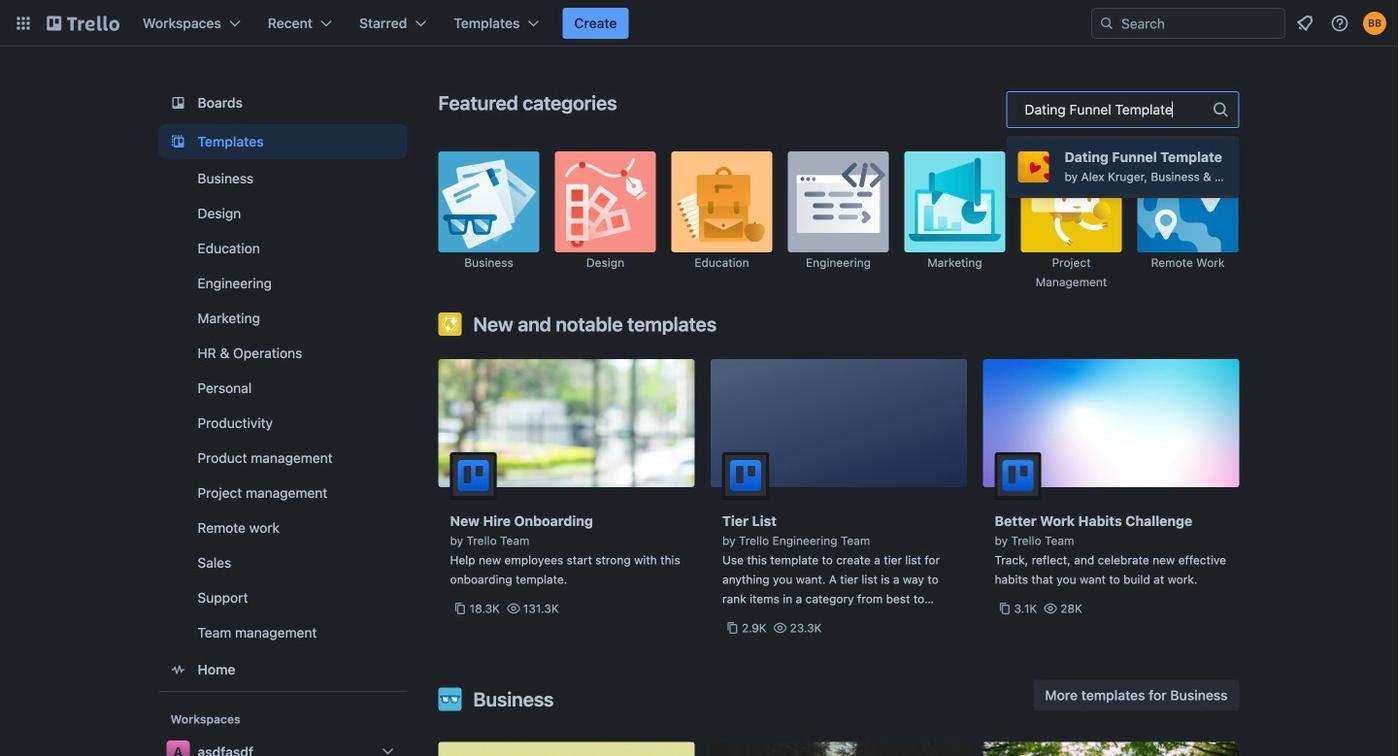 Task type: describe. For each thing, give the bounding box(es) containing it.
trello engineering team image
[[723, 453, 769, 499]]

remote work icon image
[[1138, 152, 1239, 253]]

trello team image
[[450, 453, 497, 499]]

back to home image
[[47, 8, 119, 39]]

board image
[[167, 91, 190, 115]]

open information menu image
[[1331, 14, 1350, 33]]

trello team image
[[995, 453, 1042, 499]]

1 business icon image from the top
[[439, 152, 540, 253]]

primary element
[[0, 0, 1399, 47]]

home image
[[167, 659, 190, 682]]

bob builder (bobbuilder40) image
[[1364, 12, 1387, 35]]

2 business icon image from the top
[[439, 688, 462, 712]]

design icon image
[[555, 152, 656, 253]]



Task type: locate. For each thing, give the bounding box(es) containing it.
None text field
[[1025, 101, 1175, 119]]

marketing icon image
[[905, 152, 1006, 253]]

business icon image
[[439, 152, 540, 253], [439, 688, 462, 712]]

search image
[[1100, 16, 1115, 31]]

engineering icon image
[[788, 152, 889, 253]]

0 vertical spatial business icon image
[[439, 152, 540, 253]]

0 notifications image
[[1294, 12, 1317, 35]]

template board image
[[167, 130, 190, 153]]

1 vertical spatial business icon image
[[439, 688, 462, 712]]

education icon image
[[672, 152, 773, 253]]

Search field
[[1092, 8, 1286, 39]]

None field
[[1007, 91, 1240, 198]]

project management icon image
[[1021, 152, 1122, 253]]



Task type: vqa. For each thing, say whether or not it's contained in the screenshot.
field
yes



